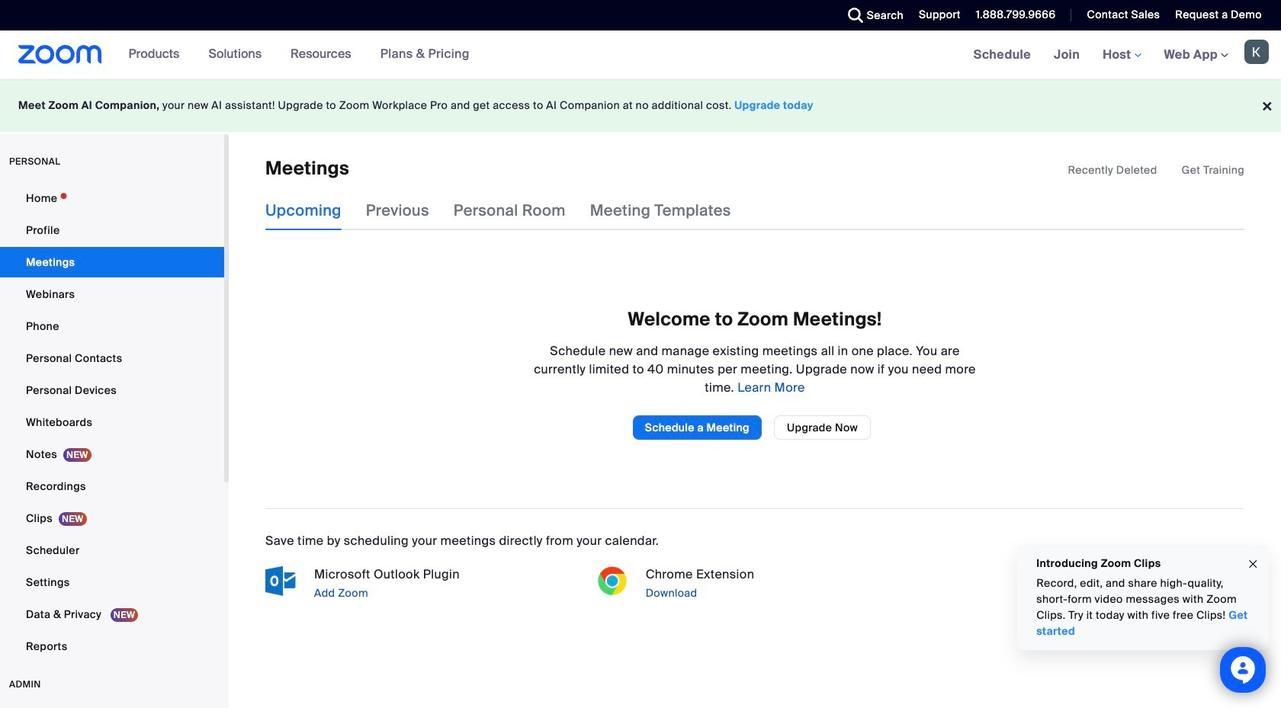 Task type: locate. For each thing, give the bounding box(es) containing it.
zoom logo image
[[18, 45, 102, 64]]

product information navigation
[[117, 31, 481, 79]]

profile picture image
[[1245, 40, 1269, 64]]

application
[[1068, 162, 1245, 178]]

banner
[[0, 31, 1281, 80]]

footer
[[0, 79, 1281, 132]]



Task type: vqa. For each thing, say whether or not it's contained in the screenshot.
THE "NEW" icon
no



Task type: describe. For each thing, give the bounding box(es) containing it.
tabs of meeting tab list
[[265, 191, 756, 231]]

meetings navigation
[[962, 31, 1281, 80]]

personal menu menu
[[0, 183, 224, 664]]

close image
[[1247, 556, 1259, 573]]



